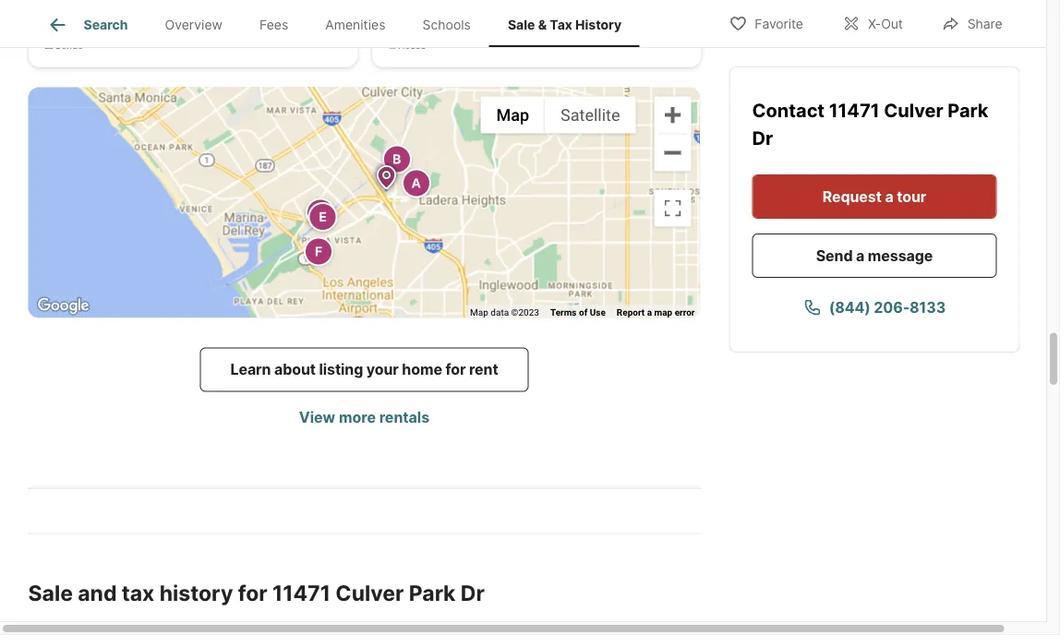 Task type: describe. For each thing, give the bounding box(es) containing it.
park inside 11471 culver park dr
[[948, 99, 988, 122]]

send
[[816, 247, 853, 265]]

sale for sale & tax history
[[508, 17, 535, 33]]

a for request
[[885, 187, 893, 205]]

2 city, from the left
[[533, 17, 557, 31]]

way,
[[469, 17, 494, 31]]

a for report
[[647, 307, 652, 318]]

d e
[[316, 205, 327, 225]]

0 horizontal spatial 11471
[[272, 581, 331, 607]]

(844) 206-8133 link
[[752, 285, 997, 330]]

amenities tab
[[307, 3, 404, 47]]

a
[[411, 176, 421, 192]]

share button
[[926, 4, 1018, 42]]

terms of use
[[550, 307, 606, 318]]

x-
[[868, 16, 881, 32]]

©2023
[[511, 307, 539, 318]]

pickford
[[423, 17, 466, 31]]

fees tab
[[241, 3, 307, 47]]

map for map
[[496, 106, 529, 125]]

of
[[579, 307, 587, 318]]

condo
[[54, 40, 83, 52]]

b
[[393, 152, 401, 168]]

map for map data ©2023
[[470, 307, 488, 318]]

1 city, from the left
[[239, 17, 263, 31]]

x-out button
[[826, 4, 919, 42]]

contact
[[752, 99, 829, 122]]

1 vertical spatial for
[[238, 581, 267, 607]]

&
[[538, 17, 547, 33]]

map
[[654, 307, 672, 318]]

10946 pickford way, culver city, ca 90230
[[386, 17, 613, 31]]

terms of use link
[[550, 307, 606, 318]]

10946
[[386, 17, 419, 31]]

x-out
[[868, 16, 903, 32]]

report
[[617, 307, 645, 318]]

2 ca from the left
[[560, 17, 576, 31]]

home
[[402, 361, 442, 379]]

a for send
[[856, 247, 865, 265]]

favorite
[[755, 16, 803, 32]]

view
[[299, 409, 335, 427]]

8133
[[910, 298, 946, 316]]

overview
[[165, 17, 223, 33]]

c
[[316, 206, 325, 221]]

0 vertical spatial for
[[446, 361, 466, 379]]

search
[[84, 17, 128, 33]]

history
[[159, 581, 233, 607]]

(844)
[[829, 298, 870, 316]]

request
[[823, 187, 882, 205]]

send a message
[[816, 247, 933, 265]]

error
[[675, 307, 695, 318]]

rent
[[469, 361, 498, 379]]

ave
[[127, 17, 146, 31]]

sale & tax history tab
[[489, 3, 640, 47]]

rentals
[[379, 409, 430, 427]]

overview tab
[[146, 3, 241, 47]]

0 horizontal spatial park
[[409, 581, 456, 607]]

e
[[319, 209, 327, 225]]



Task type: vqa. For each thing, say whether or not it's contained in the screenshot.
rates.
no



Task type: locate. For each thing, give the bounding box(es) containing it.
search link
[[47, 14, 128, 36]]

listing
[[319, 361, 363, 379]]

view more rentals
[[299, 409, 430, 427]]

request a tour button
[[752, 175, 997, 219]]

dr
[[752, 127, 773, 150], [461, 581, 485, 607]]

your
[[366, 361, 399, 379]]

0 horizontal spatial sale
[[28, 581, 73, 607]]

amenities
[[325, 17, 386, 33]]

11471 inside 11471 culver park dr
[[829, 99, 880, 122]]

11260
[[43, 17, 74, 31]]

a left map
[[647, 307, 652, 318]]

1 horizontal spatial for
[[446, 361, 466, 379]]

learn about listing your home for rent
[[230, 361, 498, 379]]

0 vertical spatial dr
[[752, 127, 773, 150]]

sale left "and" on the left of page
[[28, 581, 73, 607]]

1 vertical spatial sale
[[28, 581, 73, 607]]

11471
[[829, 99, 880, 122], [272, 581, 331, 607]]

schools
[[422, 17, 471, 33]]

sale for sale and tax history for 11471 culver park dr
[[28, 581, 73, 607]]

house
[[398, 40, 425, 52]]

1 horizontal spatial 90230
[[579, 17, 613, 31]]

0 horizontal spatial for
[[238, 581, 267, 607]]

map left data
[[470, 307, 488, 318]]

satellite
[[561, 106, 620, 125]]

sale inside tab
[[508, 17, 535, 33]]

ca right '&'
[[560, 17, 576, 31]]

0 vertical spatial 11471
[[829, 99, 880, 122]]

1 horizontal spatial 11471
[[829, 99, 880, 122]]

11260 overland ave unit 23g, culver city, ca 90230
[[43, 17, 319, 31]]

ca
[[266, 17, 281, 31], [560, 17, 576, 31]]

1 horizontal spatial ca
[[560, 17, 576, 31]]

favorite button
[[713, 4, 819, 42]]

sale left '&'
[[508, 17, 535, 33]]

unit
[[149, 17, 171, 31]]

0 horizontal spatial city,
[[239, 17, 263, 31]]

90230 left amenities
[[284, 17, 319, 31]]

dr inside 11471 culver park dr
[[752, 127, 773, 150]]

more
[[339, 409, 376, 427]]

request a tour
[[823, 187, 926, 205]]

terms
[[550, 307, 577, 318]]

culver inside 11471 culver park dr
[[884, 99, 943, 122]]

1 horizontal spatial a
[[856, 247, 865, 265]]

1 horizontal spatial dr
[[752, 127, 773, 150]]

view more rentals link
[[299, 407, 430, 429]]

1 horizontal spatial map
[[496, 106, 529, 125]]

tour
[[897, 187, 926, 205]]

share
[[968, 16, 1002, 32]]

menu bar containing map
[[481, 97, 636, 134]]

sale and tax history for 11471 culver park dr
[[28, 581, 485, 607]]

menu bar
[[481, 97, 636, 134]]

2 90230 from the left
[[579, 17, 613, 31]]

90230 right tax
[[579, 17, 613, 31]]

schools tab
[[404, 3, 489, 47]]

tax
[[550, 17, 572, 33]]

report a map error
[[617, 307, 695, 318]]

send a message button
[[752, 234, 997, 278]]

message
[[868, 247, 933, 265]]

1 vertical spatial park
[[409, 581, 456, 607]]

for left rent
[[446, 361, 466, 379]]

use
[[590, 307, 606, 318]]

0 horizontal spatial dr
[[461, 581, 485, 607]]

map left satellite popup button at right top
[[496, 106, 529, 125]]

for
[[446, 361, 466, 379], [238, 581, 267, 607]]

d
[[316, 205, 325, 221]]

a left tour
[[885, 187, 893, 205]]

map
[[496, 106, 529, 125], [470, 307, 488, 318]]

0 vertical spatial sale
[[508, 17, 535, 33]]

fees
[[259, 17, 288, 33]]

ca right the overview
[[266, 17, 281, 31]]

(844) 206-8133 button
[[752, 285, 997, 330]]

0 horizontal spatial 90230
[[284, 17, 319, 31]]

learn about listing your home for rent link
[[200, 348, 529, 392]]

tab list
[[28, 0, 655, 47]]

1 horizontal spatial sale
[[508, 17, 535, 33]]

0 horizontal spatial map
[[470, 307, 488, 318]]

tax
[[122, 581, 155, 607]]

for right history
[[238, 581, 267, 607]]

report a map error link
[[617, 307, 695, 318]]

satellite button
[[545, 97, 636, 134]]

out
[[881, 16, 903, 32]]

1 ca from the left
[[266, 17, 281, 31]]

1 horizontal spatial park
[[948, 99, 988, 122]]

sale & tax history
[[508, 17, 622, 33]]

map button
[[481, 97, 545, 134]]

0 vertical spatial a
[[885, 187, 893, 205]]

2 vertical spatial a
[[647, 307, 652, 318]]

map region
[[0, 0, 886, 344]]

a inside button
[[885, 187, 893, 205]]

2 horizontal spatial a
[[885, 187, 893, 205]]

0 vertical spatial map
[[496, 106, 529, 125]]

data
[[491, 307, 509, 318]]

history
[[575, 17, 622, 33]]

f
[[315, 244, 322, 260]]

learn
[[230, 361, 271, 379]]

a
[[885, 187, 893, 205], [856, 247, 865, 265], [647, 307, 652, 318]]

23g,
[[174, 17, 199, 31]]

0 horizontal spatial a
[[647, 307, 652, 318]]

overland
[[77, 17, 124, 31]]

1 vertical spatial a
[[856, 247, 865, 265]]

1 vertical spatial map
[[470, 307, 488, 318]]

sale
[[508, 17, 535, 33], [28, 581, 73, 607]]

map data ©2023
[[470, 307, 539, 318]]

1 horizontal spatial city,
[[533, 17, 557, 31]]

tab list containing search
[[28, 0, 655, 47]]

1 vertical spatial dr
[[461, 581, 485, 607]]

0 horizontal spatial ca
[[266, 17, 281, 31]]

culver
[[202, 17, 236, 31], [497, 17, 530, 31], [884, 99, 943, 122], [336, 581, 404, 607]]

1 90230 from the left
[[284, 17, 319, 31]]

206-
[[874, 298, 910, 316]]

about
[[274, 361, 316, 379]]

1 vertical spatial 11471
[[272, 581, 331, 607]]

park
[[948, 99, 988, 122], [409, 581, 456, 607]]

(844) 206-8133
[[829, 298, 946, 316]]

90230
[[284, 17, 319, 31], [579, 17, 613, 31]]

0 vertical spatial park
[[948, 99, 988, 122]]

and
[[78, 581, 117, 607]]

map inside popup button
[[496, 106, 529, 125]]

11471 culver park dr
[[752, 99, 988, 150]]

city,
[[239, 17, 263, 31], [533, 17, 557, 31]]

a right the send
[[856, 247, 865, 265]]

a inside button
[[856, 247, 865, 265]]

google image
[[33, 294, 94, 318]]



